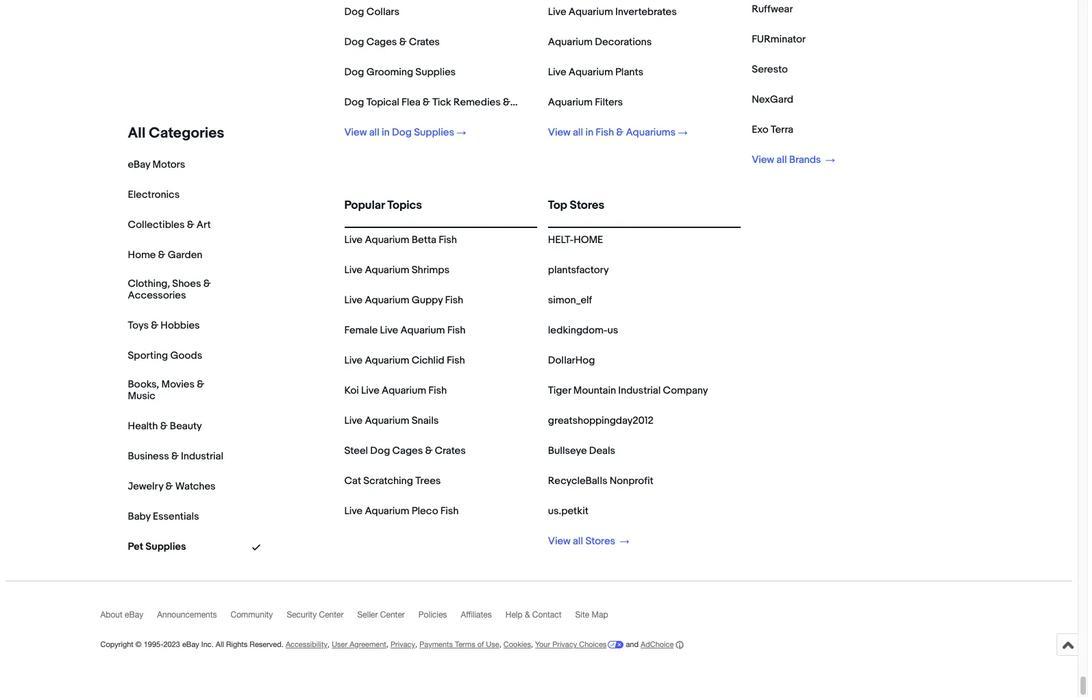 Task type: locate. For each thing, give the bounding box(es) containing it.
stores down the us.petkit link
[[586, 535, 616, 548]]

supplies down baby essentials link
[[146, 541, 186, 554]]

motors
[[152, 159, 185, 172]]

clothing, shoes & accessories link
[[128, 278, 224, 302]]

view down the us.petkit link
[[548, 535, 571, 548]]

all down aquarium filters link
[[573, 126, 583, 139]]

& up trees
[[425, 445, 433, 458]]

live aquarium snails link
[[344, 415, 439, 428]]

use
[[486, 641, 500, 649]]

2 vertical spatial ebay
[[182, 641, 199, 649]]

and adchoice
[[624, 641, 674, 649]]

center right security
[[319, 611, 344, 620]]

view all in dog supplies
[[344, 126, 455, 139]]

live aquarium guppy fish
[[344, 294, 463, 307]]

live for live aquarium invertebrates
[[548, 5, 567, 19]]

live aquarium invertebrates link
[[548, 5, 677, 19]]

dog
[[344, 5, 364, 19], [344, 36, 364, 49], [344, 66, 364, 79], [344, 96, 364, 109], [392, 126, 412, 139], [370, 445, 390, 458]]

business
[[128, 450, 169, 463]]

fish down cichlid
[[429, 385, 447, 398]]

stores right top
[[570, 199, 605, 213]]

industrial for &
[[181, 450, 223, 463]]

view
[[344, 126, 367, 139], [548, 126, 571, 139], [752, 154, 775, 167], [548, 535, 571, 548]]

live down the koi
[[344, 415, 363, 428]]

2 in from the left
[[586, 126, 594, 139]]

crates
[[409, 36, 440, 49], [435, 445, 466, 458]]

live for live aquarium snails
[[344, 415, 363, 428]]

live aquarium guppy fish link
[[344, 294, 463, 307]]

clothing, shoes & accessories
[[128, 278, 211, 302]]

categories
[[149, 125, 225, 143]]

view all in dog supplies link
[[344, 126, 466, 139]]

dog collars
[[344, 5, 400, 19]]

center right the "seller"
[[380, 611, 405, 620]]

ebay left motors
[[128, 159, 150, 172]]

privacy link
[[391, 641, 415, 649]]

helt-
[[548, 234, 574, 247]]

live right female at top
[[380, 324, 398, 337]]

supplies up the tick
[[416, 66, 456, 79]]

jewelry & watches link
[[128, 481, 216, 494]]

cages up cat scratching trees
[[392, 445, 423, 458]]

filters
[[595, 96, 623, 109]]

all down topical
[[369, 126, 380, 139]]

help & contact link
[[506, 611, 576, 627]]

1 vertical spatial all
[[216, 641, 224, 649]]

1 horizontal spatial in
[[586, 126, 594, 139]]

0 vertical spatial stores
[[570, 199, 605, 213]]

supplies down the tick
[[414, 126, 455, 139]]

live right the koi
[[361, 385, 380, 398]]

0 horizontal spatial center
[[319, 611, 344, 620]]

us.petkit
[[548, 505, 589, 518]]

supplies
[[416, 66, 456, 79], [414, 126, 455, 139], [146, 541, 186, 554]]

industrial right mountain
[[619, 385, 661, 398]]

0 horizontal spatial privacy
[[391, 641, 415, 649]]

dog grooming supplies link
[[344, 66, 456, 79]]

beauty
[[170, 420, 202, 433]]

ledkingdom-us
[[548, 324, 619, 337]]

ruffwear link
[[752, 3, 793, 16]]

exo terra
[[752, 123, 794, 136]]

live down cat at left bottom
[[344, 505, 363, 518]]

garden
[[168, 249, 202, 262]]

home & garden link
[[128, 249, 202, 262]]

fish right guppy
[[445, 294, 463, 307]]

accessories
[[128, 289, 186, 302]]

, left the your
[[531, 641, 533, 649]]

pet supplies
[[128, 541, 186, 554]]

in down topical
[[382, 126, 390, 139]]

ebay right about in the left of the page
[[125, 611, 143, 620]]

terra
[[771, 123, 794, 136]]

jewelry & watches
[[128, 481, 216, 494]]

1 vertical spatial industrial
[[181, 450, 223, 463]]

rights
[[226, 641, 248, 649]]

fish for live aquarium cichlid fish
[[447, 354, 465, 367]]

tiger mountain industrial company link
[[548, 385, 708, 398]]

fish down filters
[[596, 126, 614, 139]]

trees
[[415, 475, 441, 488]]

furminator
[[752, 33, 806, 46]]

dog topical flea & tick remedies & collars
[[344, 96, 546, 109]]

aquarium down live aquarium betta fish link
[[365, 264, 410, 277]]

& right shoes
[[203, 278, 211, 291]]

aquarium up aquarium filters link
[[569, 66, 613, 79]]

accessibility
[[286, 641, 328, 649]]

aquarium up live aquarium plants
[[548, 36, 593, 49]]

scratching
[[364, 475, 413, 488]]

& inside the books, movies & music
[[197, 379, 204, 392]]

sporting
[[128, 350, 168, 363]]

& right home
[[158, 249, 166, 262]]

fish for view all in fish & aquariums
[[596, 126, 614, 139]]

live for live aquarium plants
[[548, 66, 567, 79]]

ruffwear
[[752, 3, 793, 16]]

jewelry
[[128, 481, 163, 494]]

flea
[[402, 96, 421, 109]]

2023
[[163, 641, 180, 649]]

inc.
[[201, 641, 214, 649]]

crates up trees
[[435, 445, 466, 458]]

all down us.petkit
[[573, 535, 583, 548]]

cat scratching trees
[[344, 475, 441, 488]]

0 horizontal spatial all
[[128, 125, 146, 143]]

live for live aquarium pleco fish
[[344, 505, 363, 518]]

aquarium filters
[[548, 96, 623, 109]]

collars up the dog cages & crates at the top of page
[[367, 5, 400, 19]]

0 horizontal spatial industrial
[[181, 450, 223, 463]]

all for view all stores
[[573, 535, 583, 548]]

5 , from the left
[[531, 641, 533, 649]]

1 vertical spatial stores
[[586, 535, 616, 548]]

live up female at top
[[344, 294, 363, 307]]

privacy right the your
[[553, 641, 577, 649]]

live up 'aquarium decorations'
[[548, 5, 567, 19]]

dog for dog cages & crates
[[344, 36, 364, 49]]

, left cookies link
[[500, 641, 502, 649]]

0 vertical spatial ebay
[[128, 159, 150, 172]]

all up ebay motors link
[[128, 125, 146, 143]]

collars
[[367, 5, 400, 19], [513, 96, 546, 109]]

stores
[[570, 199, 605, 213], [586, 535, 616, 548]]

& right remedies
[[503, 96, 511, 109]]

2 center from the left
[[380, 611, 405, 620]]

dog for dog topical flea & tick remedies & collars
[[344, 96, 364, 109]]

, left payments at the bottom left
[[415, 641, 418, 649]]

& right movies
[[197, 379, 204, 392]]

0 horizontal spatial collars
[[367, 5, 400, 19]]

collectibles
[[128, 219, 185, 232]]

aquarium
[[569, 5, 613, 19], [548, 36, 593, 49], [569, 66, 613, 79], [548, 96, 593, 109], [365, 234, 410, 247], [365, 264, 410, 277], [365, 294, 410, 307], [401, 324, 445, 337], [365, 354, 410, 367], [382, 385, 426, 398], [365, 415, 410, 428], [365, 505, 410, 518]]

tiger
[[548, 385, 571, 398]]

greatshoppingday2012 link
[[548, 415, 654, 428]]

live up aquarium filters link
[[548, 66, 567, 79]]

live for live aquarium betta fish
[[344, 234, 363, 247]]

seller
[[357, 611, 378, 620]]

fish right pleco on the bottom of page
[[441, 505, 459, 518]]

live up the koi
[[344, 354, 363, 367]]

invertebrates
[[616, 5, 677, 19]]

dog collars link
[[344, 5, 400, 19]]

view down "exo"
[[752, 154, 775, 167]]

fish up live aquarium cichlid fish
[[447, 324, 466, 337]]

fish right the betta
[[439, 234, 457, 247]]

1 horizontal spatial privacy
[[553, 641, 577, 649]]

seresto
[[752, 63, 788, 76]]

choices
[[579, 641, 607, 649]]

& right business
[[171, 450, 179, 463]]

collars right remedies
[[513, 96, 546, 109]]

crates up dog grooming supplies link at the left top of the page
[[409, 36, 440, 49]]

1 horizontal spatial center
[[380, 611, 405, 620]]

agreement
[[350, 641, 387, 649]]

nonprofit
[[610, 475, 654, 488]]

in for fish
[[586, 126, 594, 139]]

dog left the grooming
[[344, 66, 364, 79]]

dog up dog cages & crates link
[[344, 5, 364, 19]]

, left privacy link
[[387, 641, 389, 649]]

1 center from the left
[[319, 611, 344, 620]]

all right inc.
[[216, 641, 224, 649]]

1 , from the left
[[328, 641, 330, 649]]

1 horizontal spatial industrial
[[619, 385, 661, 398]]

in down the aquarium filters on the top right of page
[[586, 126, 594, 139]]

1 vertical spatial crates
[[435, 445, 466, 458]]

privacy
[[391, 641, 415, 649], [553, 641, 577, 649]]

, left user
[[328, 641, 330, 649]]

koi
[[344, 385, 359, 398]]

dog left topical
[[344, 96, 364, 109]]

cages up the grooming
[[367, 36, 397, 49]]

all categories main content
[[5, 0, 1073, 679]]

1 vertical spatial collars
[[513, 96, 546, 109]]

fish
[[596, 126, 614, 139], [439, 234, 457, 247], [445, 294, 463, 307], [447, 324, 466, 337], [447, 354, 465, 367], [429, 385, 447, 398], [441, 505, 459, 518]]

company
[[663, 385, 708, 398]]

dog for dog grooming supplies
[[344, 66, 364, 79]]

view down topical
[[344, 126, 367, 139]]

live aquarium shrimps
[[344, 264, 450, 277]]

help
[[506, 611, 523, 620]]

live down live aquarium betta fish link
[[344, 264, 363, 277]]

&
[[399, 36, 407, 49], [423, 96, 430, 109], [503, 96, 511, 109], [616, 126, 624, 139], [187, 219, 194, 232], [158, 249, 166, 262], [203, 278, 211, 291], [151, 320, 158, 333], [197, 379, 204, 392], [160, 420, 168, 433], [425, 445, 433, 458], [171, 450, 179, 463], [166, 481, 173, 494], [525, 611, 530, 620]]

privacy down seller center link
[[391, 641, 415, 649]]

all
[[369, 126, 380, 139], [573, 126, 583, 139], [777, 154, 787, 167], [573, 535, 583, 548]]

dog down the dog collars
[[344, 36, 364, 49]]

4 , from the left
[[500, 641, 502, 649]]

cat scratching trees link
[[344, 475, 441, 488]]

fish right cichlid
[[447, 354, 465, 367]]

1 vertical spatial ebay
[[125, 611, 143, 620]]

industrial up watches
[[181, 450, 223, 463]]

1 in from the left
[[382, 126, 390, 139]]

books, movies & music
[[128, 379, 204, 403]]

& right help
[[525, 611, 530, 620]]

& inside clothing, shoes & accessories
[[203, 278, 211, 291]]

ebay left inc.
[[182, 641, 199, 649]]

fish for live aquarium guppy fish
[[445, 294, 463, 307]]

live down popular
[[344, 234, 363, 247]]

view down aquarium filters link
[[548, 126, 571, 139]]

all left brands at the top of page
[[777, 154, 787, 167]]

0 vertical spatial industrial
[[619, 385, 661, 398]]

center
[[319, 611, 344, 620], [380, 611, 405, 620]]

accessibility link
[[286, 641, 328, 649]]

live aquarium plants link
[[548, 66, 644, 79]]

female live aquarium fish link
[[344, 324, 466, 337]]

all categories
[[128, 125, 225, 143]]

0 horizontal spatial in
[[382, 126, 390, 139]]

aquarium up live aquarium shrimps link
[[365, 234, 410, 247]]

popular
[[344, 199, 385, 213]]

0 vertical spatial cages
[[367, 36, 397, 49]]

fish for female live aquarium fish
[[447, 324, 466, 337]]

greatshoppingday2012
[[548, 415, 654, 428]]

aquarium down live aquarium shrimps link
[[365, 294, 410, 307]]

plants
[[616, 66, 644, 79]]



Task type: describe. For each thing, give the bounding box(es) containing it.
aquarium filters link
[[548, 96, 623, 109]]

all for view all in fish & aquariums
[[573, 126, 583, 139]]

electronics link
[[128, 189, 180, 202]]

steel dog cages & crates
[[344, 445, 466, 458]]

koi live aquarium fish
[[344, 385, 447, 398]]

1 vertical spatial supplies
[[414, 126, 455, 139]]

steel
[[344, 445, 368, 458]]

your
[[535, 641, 551, 649]]

aquarium down scratching
[[365, 505, 410, 518]]

tiger mountain industrial company
[[548, 385, 708, 398]]

copyright © 1995-2023 ebay inc. all rights reserved. accessibility , user agreement , privacy , payments terms of use , cookies , your privacy choices
[[100, 641, 607, 649]]

toys & hobbies link
[[128, 320, 200, 333]]

dog grooming supplies
[[344, 66, 456, 79]]

aquarium down koi live aquarium fish link
[[365, 415, 410, 428]]

view for view all in fish & aquariums
[[548, 126, 571, 139]]

grooming
[[367, 66, 413, 79]]

aquarium down live aquarium cichlid fish link
[[382, 385, 426, 398]]

community link
[[231, 611, 287, 627]]

1 horizontal spatial all
[[216, 641, 224, 649]]

essentials
[[153, 511, 199, 524]]

pleco
[[412, 505, 438, 518]]

clothing,
[[128, 278, 170, 291]]

center for security center
[[319, 611, 344, 620]]

view for view all brands
[[752, 154, 775, 167]]

live aquarium plants
[[548, 66, 644, 79]]

3 , from the left
[[415, 641, 418, 649]]

0 vertical spatial supplies
[[416, 66, 456, 79]]

brands
[[789, 154, 821, 167]]

all for view all in dog supplies
[[369, 126, 380, 139]]

dog for dog collars
[[344, 5, 364, 19]]

deals
[[589, 445, 616, 458]]

aquarium decorations
[[548, 36, 652, 49]]

steel dog cages & crates link
[[344, 445, 466, 458]]

view for view all stores
[[548, 535, 571, 548]]

live aquarium cichlid fish
[[344, 354, 465, 367]]

live for live aquarium shrimps
[[344, 264, 363, 277]]

tick
[[433, 96, 451, 109]]

dog cages & crates
[[344, 36, 440, 49]]

terms
[[455, 641, 475, 649]]

view all in fish & aquariums
[[548, 126, 676, 139]]

2 privacy from the left
[[553, 641, 577, 649]]

home & garden
[[128, 249, 202, 262]]

& right the flea
[[423, 96, 430, 109]]

aquarium left filters
[[548, 96, 593, 109]]

dollarhog link
[[548, 354, 595, 367]]

health & beauty
[[128, 420, 202, 433]]

aquarium up 'aquarium decorations'
[[569, 5, 613, 19]]

collectibles & art
[[128, 219, 211, 232]]

pet
[[128, 541, 143, 554]]

of
[[478, 641, 484, 649]]

user
[[332, 641, 348, 649]]

security
[[287, 611, 317, 620]]

pet supplies link
[[128, 541, 186, 554]]

& right jewelry
[[166, 481, 173, 494]]

exo
[[752, 123, 769, 136]]

announcements
[[157, 611, 217, 620]]

adchoice link
[[641, 641, 684, 650]]

2 vertical spatial supplies
[[146, 541, 186, 554]]

goods
[[170, 350, 202, 363]]

health
[[128, 420, 158, 433]]

1 horizontal spatial collars
[[513, 96, 546, 109]]

your privacy choices link
[[535, 641, 624, 649]]

about ebay link
[[100, 611, 157, 627]]

female live aquarium fish
[[344, 324, 466, 337]]

live for live aquarium cichlid fish
[[344, 354, 363, 367]]

live for live aquarium guppy fish
[[344, 294, 363, 307]]

view all in fish & aquariums link
[[548, 126, 688, 139]]

cichlid
[[412, 354, 445, 367]]

fish for live aquarium betta fish
[[439, 234, 457, 247]]

view for view all in dog supplies
[[344, 126, 367, 139]]

aquarium down guppy
[[401, 324, 445, 337]]

all for view all brands
[[777, 154, 787, 167]]

live aquarium cichlid fish link
[[344, 354, 465, 367]]

ebay motors link
[[128, 159, 185, 172]]

hobbies
[[161, 320, 200, 333]]

1 privacy from the left
[[391, 641, 415, 649]]

decorations
[[595, 36, 652, 49]]

shoes
[[172, 278, 201, 291]]

1 vertical spatial cages
[[392, 445, 423, 458]]

& up dog grooming supplies link at the left top of the page
[[399, 36, 407, 49]]

health & beauty link
[[128, 420, 202, 433]]

fish for koi live aquarium fish
[[429, 385, 447, 398]]

books,
[[128, 379, 159, 392]]

cookies link
[[504, 641, 531, 649]]

in for dog
[[382, 126, 390, 139]]

fish for live aquarium pleco fish
[[441, 505, 459, 518]]

affiliates
[[461, 611, 492, 620]]

& right toys
[[151, 320, 158, 333]]

policies link
[[419, 611, 461, 627]]

0 vertical spatial collars
[[367, 5, 400, 19]]

live aquarium invertebrates
[[548, 5, 677, 19]]

ledkingdom-us link
[[548, 324, 619, 337]]

collectibles & art link
[[128, 219, 211, 232]]

exo terra link
[[752, 123, 794, 136]]

& left aquariums
[[616, 126, 624, 139]]

site
[[576, 611, 590, 620]]

seresto link
[[752, 63, 788, 76]]

dog down the flea
[[392, 126, 412, 139]]

0 vertical spatial all
[[128, 125, 146, 143]]

shrimps
[[412, 264, 450, 277]]

baby
[[128, 511, 151, 524]]

live aquarium betta fish
[[344, 234, 457, 247]]

recycleballs nonprofit
[[548, 475, 654, 488]]

remedies
[[454, 96, 501, 109]]

center for seller center
[[380, 611, 405, 620]]

view all stores link
[[548, 535, 630, 548]]

helt-home
[[548, 234, 603, 247]]

0 vertical spatial crates
[[409, 36, 440, 49]]

industrial for mountain
[[619, 385, 661, 398]]

aquarium up koi live aquarium fish link
[[365, 354, 410, 367]]

furminator link
[[752, 33, 806, 46]]

aquarium decorations link
[[548, 36, 652, 49]]

2 , from the left
[[387, 641, 389, 649]]

books, movies & music link
[[128, 379, 224, 403]]

& right health
[[160, 420, 168, 433]]

community
[[231, 611, 273, 620]]

dog cages & crates link
[[344, 36, 440, 49]]

aquariums
[[626, 126, 676, 139]]

and
[[626, 641, 639, 649]]

payments terms of use link
[[420, 641, 500, 649]]

& left art
[[187, 219, 194, 232]]

seller center
[[357, 611, 405, 620]]

announcements link
[[157, 611, 231, 627]]

dog right steel
[[370, 445, 390, 458]]



Task type: vqa. For each thing, say whether or not it's contained in the screenshot.
Account navigation
no



